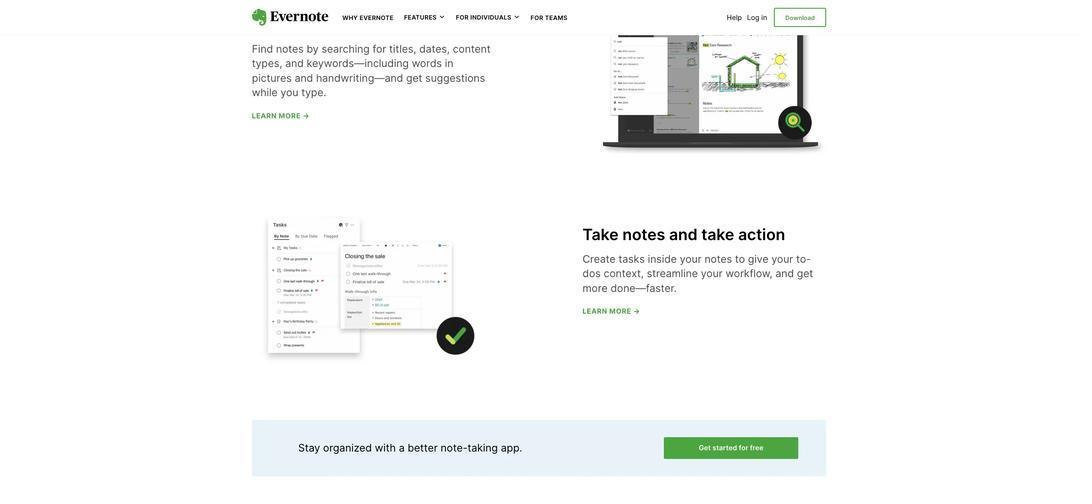 Task type: locate. For each thing, give the bounding box(es) containing it.
1 vertical spatial in
[[445, 57, 454, 70]]

0 horizontal spatial for
[[456, 14, 469, 21]]

teams
[[545, 14, 568, 21]]

searching
[[322, 43, 370, 55]]

and right workflow,
[[776, 267, 794, 280]]

learn more → down done—faster.
[[583, 307, 640, 316]]

content
[[453, 43, 491, 55]]

1 vertical spatial learn more →
[[583, 307, 640, 316]]

get inside find notes by searching for titles, dates, content types, and keywords—including words in pictures and handwriting—and get suggestions while you type.
[[406, 72, 422, 84]]

learn for take notes and take action
[[583, 307, 608, 316]]

keywords—including
[[307, 57, 409, 70]]

tasks
[[619, 253, 645, 265]]

while
[[252, 86, 278, 99]]

1 vertical spatial learn more → link
[[583, 307, 640, 316]]

learn more → link down 'you'
[[252, 111, 310, 120]]

your left workflow,
[[701, 267, 723, 280]]

with
[[375, 442, 396, 454]]

log in
[[747, 13, 767, 22]]

2 horizontal spatial notes
[[705, 253, 732, 265]]

1 horizontal spatial more
[[583, 282, 608, 294]]

notes left "to"
[[705, 253, 732, 265]]

and
[[285, 57, 304, 70], [295, 72, 313, 84], [669, 225, 698, 244], [776, 267, 794, 280]]

1 vertical spatial for
[[739, 443, 748, 452]]

notes for take
[[623, 225, 665, 244]]

in right log in the top of the page
[[762, 13, 767, 22]]

log
[[747, 13, 760, 22]]

1 vertical spatial →
[[633, 307, 640, 316]]

more
[[279, 111, 301, 120], [583, 282, 608, 294], [609, 307, 632, 316]]

inside
[[648, 253, 677, 265]]

why evernote link
[[342, 13, 394, 22]]

get down to-
[[797, 267, 813, 280]]

0 horizontal spatial learn more → link
[[252, 111, 310, 120]]

notes inside create tasks inside your notes to give your to- dos context, streamline your workflow, and get more done—faster.
[[705, 253, 732, 265]]

for left 'titles,'
[[373, 43, 386, 55]]

dos
[[583, 267, 601, 280]]

0 horizontal spatial more
[[279, 111, 301, 120]]

0 horizontal spatial →
[[303, 111, 310, 120]]

for
[[456, 14, 469, 21], [531, 14, 543, 21]]

your
[[680, 253, 702, 265], [772, 253, 793, 265], [701, 267, 723, 280]]

1 horizontal spatial learn more → link
[[583, 307, 640, 316]]

1 horizontal spatial learn more →
[[583, 307, 640, 316]]

features button
[[404, 13, 446, 22]]

streamline
[[647, 267, 698, 280]]

0 horizontal spatial in
[[445, 57, 454, 70]]

2 horizontal spatial more
[[609, 307, 632, 316]]

1 horizontal spatial for
[[531, 14, 543, 21]]

1 horizontal spatial in
[[762, 13, 767, 22]]

2 vertical spatial notes
[[705, 253, 732, 265]]

learn more → down 'you'
[[252, 111, 310, 120]]

0 vertical spatial learn more → link
[[252, 111, 310, 120]]

for left 'free' on the bottom
[[739, 443, 748, 452]]

1 vertical spatial notes
[[623, 225, 665, 244]]

1 horizontal spatial get
[[797, 267, 813, 280]]

give
[[748, 253, 769, 265]]

organized
[[323, 442, 372, 454]]

and up the pictures
[[285, 57, 304, 70]]

and up inside
[[669, 225, 698, 244]]

learn more → link
[[252, 111, 310, 120], [583, 307, 640, 316]]

→
[[303, 111, 310, 120], [633, 307, 640, 316]]

your up streamline
[[680, 253, 702, 265]]

more down dos
[[583, 282, 608, 294]]

get down "words"
[[406, 72, 422, 84]]

0 vertical spatial for
[[373, 43, 386, 55]]

learn down while at the left of page
[[252, 111, 277, 120]]

0 horizontal spatial for
[[373, 43, 386, 55]]

evernote tasks feature showcase image
[[252, 212, 478, 364]]

more down done—faster.
[[609, 307, 632, 316]]

download
[[786, 14, 815, 21]]

0 vertical spatial get
[[406, 72, 422, 84]]

1 vertical spatial learn
[[583, 307, 608, 316]]

in up "suggestions"
[[445, 57, 454, 70]]

get started for free
[[699, 443, 764, 452]]

in
[[762, 13, 767, 22], [445, 57, 454, 70]]

learn more →
[[252, 111, 310, 120], [583, 307, 640, 316]]

notes left by
[[276, 43, 304, 55]]

→ down done—faster.
[[633, 307, 640, 316]]

get
[[406, 72, 422, 84], [797, 267, 813, 280]]

0 vertical spatial →
[[303, 111, 310, 120]]

0 vertical spatial learn more →
[[252, 111, 310, 120]]

action
[[738, 225, 785, 244]]

easy
[[378, 15, 414, 34]]

for left individuals
[[456, 14, 469, 21]]

0 vertical spatial notes
[[276, 43, 304, 55]]

1 vertical spatial more
[[583, 282, 608, 294]]

1 horizontal spatial learn
[[583, 307, 608, 316]]

1 horizontal spatial notes
[[623, 225, 665, 244]]

0 vertical spatial learn
[[252, 111, 277, 120]]

1 horizontal spatial for
[[739, 443, 748, 452]]

notes
[[276, 43, 304, 55], [623, 225, 665, 244], [705, 253, 732, 265]]

take notes and take action
[[583, 225, 785, 244]]

for inside button
[[456, 14, 469, 21]]

get
[[699, 443, 711, 452]]

for inside "link"
[[531, 14, 543, 21]]

0 vertical spatial more
[[279, 111, 301, 120]]

for left "teams"
[[531, 14, 543, 21]]

more for take
[[609, 307, 632, 316]]

→ down type.
[[303, 111, 310, 120]]

2 vertical spatial more
[[609, 307, 632, 316]]

for teams
[[531, 14, 568, 21]]

0 horizontal spatial notes
[[276, 43, 304, 55]]

for inside find notes by searching for titles, dates, content types, and keywords—including words in pictures and handwriting—and get suggestions while you type.
[[373, 43, 386, 55]]

0 horizontal spatial learn more →
[[252, 111, 310, 120]]

you
[[281, 86, 298, 99]]

0 horizontal spatial get
[[406, 72, 422, 84]]

learn more → link for searching
[[252, 111, 310, 120]]

more down 'you'
[[279, 111, 301, 120]]

learn
[[252, 111, 277, 120], [583, 307, 608, 316]]

notes up tasks
[[623, 225, 665, 244]]

1 horizontal spatial →
[[633, 307, 640, 316]]

and inside create tasks inside your notes to give your to- dos context, streamline your workflow, and get more done—faster.
[[776, 267, 794, 280]]

for
[[373, 43, 386, 55], [739, 443, 748, 452]]

0 vertical spatial in
[[762, 13, 767, 22]]

1 vertical spatial get
[[797, 267, 813, 280]]

learn more → link down done—faster.
[[583, 307, 640, 316]]

stay
[[298, 442, 320, 454]]

→ for take
[[633, 307, 640, 316]]

notes inside find notes by searching for titles, dates, content types, and keywords—including words in pictures and handwriting—and get suggestions while you type.
[[276, 43, 304, 55]]

0 horizontal spatial learn
[[252, 111, 277, 120]]

learn down dos
[[583, 307, 608, 316]]

searching
[[252, 15, 328, 34]]

create
[[583, 253, 616, 265]]



Task type: vqa. For each thing, say whether or not it's contained in the screenshot.
more to the middle
yes



Task type: describe. For each thing, give the bounding box(es) containing it.
taking
[[468, 442, 498, 454]]

workflow,
[[726, 267, 773, 280]]

type.
[[301, 86, 326, 99]]

take
[[702, 225, 734, 244]]

features
[[404, 14, 437, 21]]

evernote
[[360, 14, 394, 21]]

pictures
[[252, 72, 292, 84]]

to-
[[796, 253, 811, 265]]

and up type.
[[295, 72, 313, 84]]

titles,
[[389, 43, 416, 55]]

better
[[408, 442, 438, 454]]

help
[[727, 13, 742, 22]]

evernote logo image
[[252, 9, 329, 26]]

note-
[[441, 442, 468, 454]]

learn more → for searching
[[252, 111, 310, 120]]

free
[[750, 443, 764, 452]]

learn for searching made easy
[[252, 111, 277, 120]]

searching made easy
[[252, 15, 414, 34]]

individuals
[[470, 14, 512, 21]]

for for for teams
[[531, 14, 543, 21]]

learn more → for take
[[583, 307, 640, 316]]

context,
[[604, 267, 644, 280]]

app.
[[501, 442, 522, 454]]

types,
[[252, 57, 282, 70]]

started
[[713, 443, 737, 452]]

for teams link
[[531, 13, 568, 22]]

stay organized with a better note-taking app.
[[298, 442, 522, 454]]

dates,
[[419, 43, 450, 55]]

find
[[252, 43, 273, 55]]

handwriting—and
[[316, 72, 403, 84]]

for individuals
[[456, 14, 512, 21]]

words
[[412, 57, 442, 70]]

notes for find
[[276, 43, 304, 55]]

learn more → link for take
[[583, 307, 640, 316]]

get started for free link
[[664, 437, 799, 459]]

for inside get started for free link
[[739, 443, 748, 452]]

your left to-
[[772, 253, 793, 265]]

more for searching
[[279, 111, 301, 120]]

evernote search feature showcase image
[[600, 14, 826, 156]]

to
[[735, 253, 745, 265]]

in inside find notes by searching for titles, dates, content types, and keywords—including words in pictures and handwriting—and get suggestions while you type.
[[445, 57, 454, 70]]

→ for searching
[[303, 111, 310, 120]]

more inside create tasks inside your notes to give your to- dos context, streamline your workflow, and get more done—faster.
[[583, 282, 608, 294]]

why evernote
[[342, 14, 394, 21]]

for individuals button
[[456, 13, 520, 22]]

made
[[332, 15, 374, 34]]

help link
[[727, 13, 742, 22]]

get inside create tasks inside your notes to give your to- dos context, streamline your workflow, and get more done—faster.
[[797, 267, 813, 280]]

done—faster.
[[611, 282, 677, 294]]

by
[[307, 43, 319, 55]]

for for for individuals
[[456, 14, 469, 21]]

find notes by searching for titles, dates, content types, and keywords—including words in pictures and handwriting—and get suggestions while you type.
[[252, 43, 491, 99]]

suggestions
[[425, 72, 485, 84]]

download link
[[774, 8, 826, 27]]

log in link
[[747, 13, 767, 22]]

take
[[583, 225, 619, 244]]

why
[[342, 14, 358, 21]]

create tasks inside your notes to give your to- dos context, streamline your workflow, and get more done—faster.
[[583, 253, 813, 294]]

a
[[399, 442, 405, 454]]



